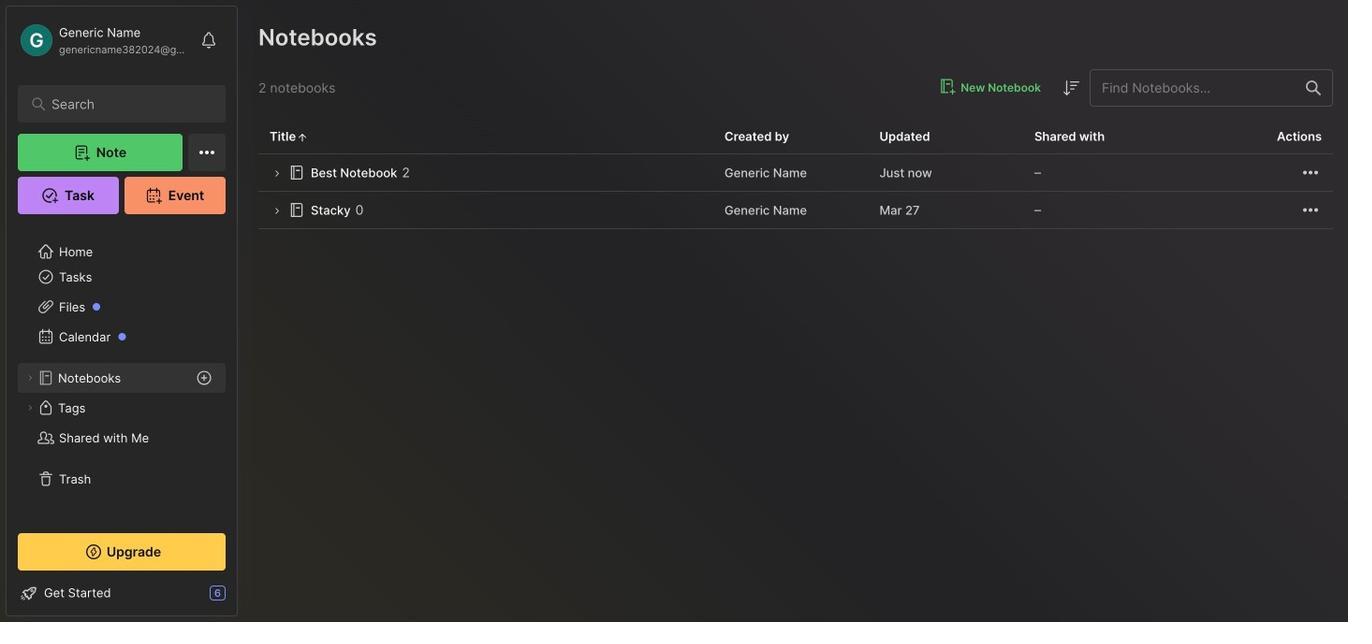 Task type: locate. For each thing, give the bounding box(es) containing it.
2 arrow image from the top
[[270, 204, 284, 218]]

tree inside main element
[[7, 202, 237, 517]]

arrow image for second row
[[270, 204, 284, 218]]

Search text field
[[52, 96, 201, 113]]

1 arrow image from the top
[[270, 167, 284, 181]]

arrow image
[[270, 167, 284, 181], [270, 204, 284, 218]]

Help and Learning task checklist field
[[7, 579, 237, 609]]

Account field
[[18, 22, 191, 59]]

1 vertical spatial arrow image
[[270, 204, 284, 218]]

2 row from the top
[[259, 192, 1334, 230]]

arrow image for 1st row
[[270, 167, 284, 181]]

row
[[259, 155, 1334, 192], [259, 192, 1334, 230]]

Sort field
[[1060, 77, 1083, 99]]

main element
[[0, 0, 244, 623]]

row group
[[259, 155, 1334, 230]]

sort options image
[[1060, 77, 1083, 99]]

0 vertical spatial arrow image
[[270, 167, 284, 181]]

None search field
[[52, 93, 201, 115]]

expand tags image
[[24, 403, 36, 414]]

tree
[[7, 202, 237, 517]]



Task type: describe. For each thing, give the bounding box(es) containing it.
click to collapse image
[[237, 588, 251, 611]]

1 row from the top
[[259, 155, 1334, 192]]

none search field inside main element
[[52, 93, 201, 115]]

Find Notebooks… text field
[[1091, 73, 1296, 104]]

expand notebooks image
[[24, 373, 36, 384]]



Task type: vqa. For each thing, say whether or not it's contained in the screenshot.
More actions field
no



